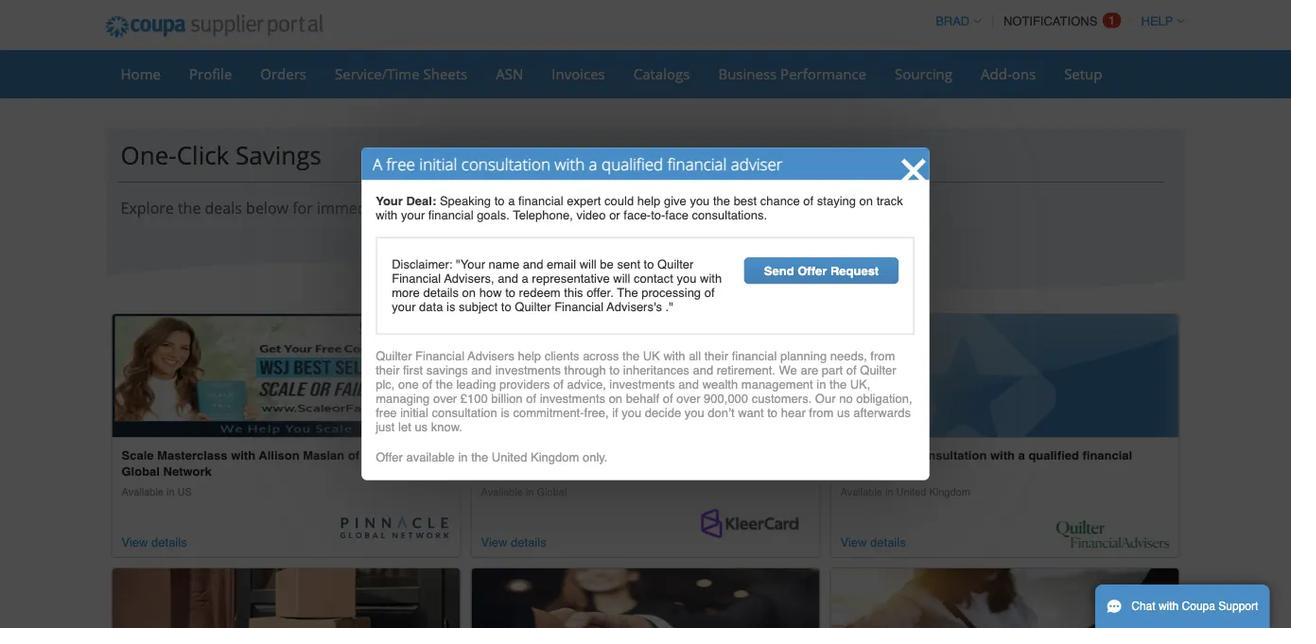 Task type: describe. For each thing, give the bounding box(es) containing it.
advice,
[[567, 378, 606, 392]]

scale masterclass with allison maslan of pinnacle global network available in us
[[122, 448, 414, 498]]

quilter up the plc,
[[376, 349, 412, 363]]

deal:
[[406, 194, 436, 208]]

business
[[481, 465, 534, 479]]

a free initial consultation with a qualified financial adviser dialog
[[362, 148, 930, 480]]

consultations.
[[692, 208, 767, 222]]

afterwards
[[853, 406, 911, 420]]

data
[[419, 300, 443, 314]]

quilter up obligation,
[[860, 363, 896, 378]]

let
[[398, 420, 411, 434]]

just
[[376, 420, 395, 434]]

your deal:
[[376, 194, 440, 208]]

offer.
[[587, 286, 614, 300]]

one
[[398, 378, 419, 392]]

initial for a free initial consultation with a qualified financial adviser
[[419, 153, 457, 175]]

add-ons link
[[969, 60, 1048, 88]]

catalogs link
[[621, 60, 702, 88]]

processing
[[641, 286, 701, 300]]

managing
[[376, 392, 430, 406]]

coupa supplier portal image
[[92, 3, 336, 50]]

goals.
[[477, 208, 510, 222]]

to left hear
[[767, 406, 778, 420]]

click
[[177, 138, 229, 171]]

2 over from the left
[[676, 392, 700, 406]]

quilter left this
[[515, 300, 551, 314]]

0 vertical spatial financial
[[392, 272, 441, 286]]

cards
[[543, 448, 576, 463]]

free for a free initial consultation with a qualified financial adviser available in united kingdom
[[852, 448, 875, 463]]

and up 900,000
[[693, 363, 713, 378]]

community.
[[619, 197, 705, 218]]

below
[[246, 197, 288, 218]]

catalogs
[[633, 64, 690, 83]]

allison
[[259, 448, 299, 463]]

sourcing link
[[882, 60, 965, 88]]

contact
[[634, 272, 673, 286]]

deals
[[205, 197, 242, 218]]

£100
[[460, 392, 488, 406]]

plc,
[[376, 378, 395, 392]]

invoices
[[552, 64, 605, 83]]

speed
[[677, 448, 713, 463]]

asn
[[496, 64, 523, 83]]

1 view details from the left
[[122, 535, 187, 549]]

savings
[[426, 363, 468, 378]]

commitment-
[[513, 406, 584, 420]]

wealth
[[702, 378, 738, 392]]

redeem
[[519, 286, 561, 300]]

of left advice,
[[553, 378, 564, 392]]

move
[[605, 448, 637, 463]]

."
[[665, 300, 673, 314]]

savings
[[236, 138, 322, 171]]

if
[[612, 406, 618, 420]]

or
[[609, 208, 620, 222]]

free,
[[584, 406, 609, 420]]

1 vertical spatial quilter financial advisers image
[[1056, 519, 1170, 548]]

of right billion
[[526, 392, 536, 406]]

on inside quilter financial advisers help clients across the uk with all their financial planning needs, from their first savings and investments through to inheritances and retirement. we are part of quilter plc, one of the leading providers of advice, investments and wealth management in the uk, managing over £100 billion of investments on behalf of over 900,000 customers. our no obligation, free initial consultation is commitment-free, if you decide you don't want to hear from us afterwards just let us know.
[[609, 392, 622, 406]]

0 horizontal spatial offer
[[376, 450, 403, 464]]

to-
[[651, 208, 665, 222]]

qualified for a free initial consultation with a qualified financial adviser available in united kingdom
[[1028, 448, 1079, 463]]

and down all on the right of the page
[[678, 378, 699, 392]]

a for a free initial consultation with a qualified financial adviser available in united kingdom
[[840, 448, 849, 463]]

service/time sheets
[[335, 64, 467, 83]]

in inside quilter financial advisers help clients across the uk with all their financial planning needs, from their first savings and investments through to inheritances and retirement. we are part of quilter plc, one of the leading providers of advice, investments and wealth management in the uk, managing over £100 billion of investments on behalf of over 900,000 customers. our no obligation, free initial consultation is commitment-free, if you decide you don't want to hear from us afterwards just let us know.
[[817, 378, 826, 392]]

advisers,
[[444, 272, 494, 286]]

of inside scale masterclass with allison maslan of pinnacle global network available in us
[[348, 448, 360, 463]]

view details for available
[[840, 535, 906, 549]]

email
[[547, 257, 576, 272]]

home
[[121, 64, 161, 83]]

face
[[665, 208, 689, 222]]

chance
[[760, 194, 800, 208]]

chat with coupa support button
[[1095, 585, 1270, 628]]

a inside speaking to a financial expert could help give you the best chance of staying on track with your financial goals. telephone, video or face-to-face consultations.
[[508, 194, 515, 208]]

of right part
[[846, 363, 857, 378]]

coupa inside chat with coupa support button
[[1182, 600, 1215, 613]]

representative
[[532, 272, 610, 286]]

network
[[163, 465, 212, 479]]

of inside disclaimer: "your name and email will be sent to quilter financial advisers, and a representative will contact you with more details on how to redeem this offer. the processing of your data is subject to quilter financial advisers's
[[704, 286, 715, 300]]

a free initial consultation with a qualified financial adviser available in united kingdom
[[840, 448, 1132, 498]]

business
[[718, 64, 777, 83]]

chat with coupa support
[[1131, 600, 1258, 613]]

telephone,
[[513, 208, 573, 222]]

of right one
[[422, 378, 432, 392]]

to right sent on the left top
[[644, 257, 654, 272]]

1 horizontal spatial their
[[704, 349, 728, 363]]

a for a free initial consultation with a qualified financial adviser
[[373, 153, 382, 175]]

0 horizontal spatial will
[[580, 257, 597, 272]]

details inside disclaimer: "your name and email will be sent to quilter financial advisers, and a representative will contact you with more details on how to redeem this offer. the processing of your data is subject to quilter financial advisers's
[[423, 286, 459, 300]]

your
[[376, 194, 403, 208]]

view details for business
[[481, 535, 546, 549]]

the inside speaking to a financial expert could help give you the best chance of staying on track with your financial goals. telephone, video or face-to-face consultations.
[[713, 194, 730, 208]]

no
[[839, 392, 853, 406]]

scale
[[122, 448, 154, 463]]

service/time sheets link
[[323, 60, 480, 88]]

one-
[[121, 138, 177, 171]]

maslan
[[303, 448, 345, 463]]

us
[[177, 486, 192, 498]]

service/time
[[335, 64, 420, 83]]

adviser for a free initial consultation with a qualified financial adviser available in united kingdom
[[840, 465, 883, 479]]

providers
[[499, 378, 550, 392]]

decide
[[645, 406, 681, 420]]

to right goals.
[[524, 197, 538, 218]]

track
[[876, 194, 903, 208]]

add-
[[981, 64, 1012, 83]]

invoices link
[[539, 60, 617, 88]]

give
[[664, 194, 686, 208]]

investments down uk
[[609, 378, 675, 392]]

0 horizontal spatial us
[[415, 420, 428, 434]]

financial inside quilter financial advisers help clients across the uk with all their financial planning needs, from their first savings and investments through to inheritances and retirement. we are part of quilter plc, one of the leading providers of advice, investments and wealth management in the uk, managing over £100 billion of investments on behalf of over 900,000 customers. our no obligation, free initial consultation is commitment-free, if you decide you don't want to hear from us afterwards just let us know.
[[732, 349, 777, 363]]

1 horizontal spatial will
[[613, 272, 630, 286]]

1 vertical spatial financial
[[554, 300, 604, 314]]

one-click savings
[[121, 138, 322, 171]]

subject
[[459, 300, 498, 314]]

savings,
[[397, 197, 452, 218]]

united inside a free initial consultation with a qualified financial adviser available in united kingdom
[[896, 486, 926, 498]]

with inside speaking to a financial expert could help give you the best chance of staying on track with your financial goals. telephone, video or face-to-face consultations.
[[376, 208, 398, 222]]

expert
[[567, 194, 601, 208]]

management
[[741, 378, 813, 392]]

speaking
[[440, 194, 491, 208]]

are
[[801, 363, 818, 378]]

offer inside button
[[798, 264, 827, 278]]

you right if
[[622, 406, 642, 420]]

to right how
[[505, 286, 515, 300]]

initial inside quilter financial advisers help clients across the uk with all their financial planning needs, from their first savings and investments through to inheritances and retirement. we are part of quilter plc, one of the leading providers of advice, investments and wealth management in the uk, managing over £100 billion of investments on behalf of over 900,000 customers. our no obligation, free initial consultation is commitment-free, if you decide you don't want to hear from us afterwards just let us know.
[[400, 406, 428, 420]]

available for adviser
[[840, 486, 882, 498]]

view for available
[[840, 535, 867, 549]]

1 view details button from the left
[[122, 532, 187, 552]]

with inside disclaimer: "your name and email will be sent to quilter financial advisers, and a representative will contact you with more details on how to redeem this offer. the processing of your data is subject to quilter financial advisers's
[[700, 272, 722, 286]]

0 horizontal spatial from
[[809, 406, 834, 420]]

leading
[[456, 378, 496, 392]]

video
[[576, 208, 606, 222]]

setup link
[[1052, 60, 1115, 88]]

with inside scale masterclass with allison maslan of pinnacle global network available in us
[[231, 448, 256, 463]]

view for business
[[481, 535, 507, 549]]

help inside quilter financial advisers help clients across the uk with all their financial planning needs, from their first savings and investments through to inheritances and retirement. we are part of quilter plc, one of the leading providers of advice, investments and wealth management in the uk, managing over £100 billion of investments on behalf of over 900,000 customers. our no obligation, free initial consultation is commitment-free, if you decide you don't want to hear from us afterwards just let us know.
[[518, 349, 541, 363]]

kingdom inside a free initial consultation with a qualified financial adviser dialog
[[531, 450, 579, 464]]

across
[[583, 349, 619, 363]]



Task type: vqa. For each thing, say whether or not it's contained in the screenshot.
bottom is
yes



Task type: locate. For each thing, give the bounding box(es) containing it.
of right behalf
[[663, 392, 673, 406]]

0 horizontal spatial over
[[433, 392, 457, 406]]

initial down afterwards
[[878, 448, 910, 463]]

the left deals
[[178, 197, 201, 218]]

a up your
[[373, 153, 382, 175]]

is right data
[[446, 300, 455, 314]]

1 vertical spatial kingdom
[[929, 486, 970, 498]]

qualified for a free initial consultation with a qualified financial adviser
[[602, 153, 663, 175]]

a inside dialog
[[373, 153, 382, 175]]

0 vertical spatial free
[[386, 153, 415, 175]]

0 horizontal spatial united
[[492, 450, 527, 464]]

and left email
[[523, 257, 543, 272]]

adviser inside dialog
[[731, 153, 783, 175]]

on
[[859, 194, 873, 208], [462, 286, 476, 300], [609, 392, 622, 406]]

to right subject
[[501, 300, 511, 314]]

request
[[830, 264, 879, 278]]

planning
[[780, 349, 827, 363]]

1 vertical spatial adviser
[[840, 465, 883, 479]]

in down afterwards
[[885, 486, 893, 498]]

0 horizontal spatial their
[[376, 363, 400, 378]]

best
[[734, 194, 757, 208]]

0 horizontal spatial view details button
[[122, 532, 187, 552]]

0 horizontal spatial qualified
[[602, 153, 663, 175]]

send offer request
[[764, 264, 879, 278]]

offer right send
[[798, 264, 827, 278]]

on left track
[[859, 194, 873, 208]]

view
[[122, 535, 148, 549], [481, 535, 507, 549], [840, 535, 867, 549]]

consultation for a free initial consultation with a qualified financial adviser
[[461, 153, 550, 175]]

is right £100
[[501, 406, 510, 420]]

kleercard image
[[471, 314, 820, 437], [697, 506, 810, 548]]

is inside disclaimer: "your name and email will be sent to quilter financial advisers, and a representative will contact you with more details on how to redeem this offer. the processing of your data is subject to quilter financial advisers's
[[446, 300, 455, 314]]

consultation for a free initial consultation with a qualified financial adviser available in united kingdom
[[914, 448, 987, 463]]

profile link
[[177, 60, 244, 88]]

1 vertical spatial help
[[518, 349, 541, 363]]

available inside scale masterclass with allison maslan of pinnacle global network available in us
[[122, 486, 164, 498]]

1 horizontal spatial help
[[637, 194, 660, 208]]

1 vertical spatial kleercard image
[[697, 506, 810, 548]]

coupa left support
[[1182, 600, 1215, 613]]

1 horizontal spatial us
[[837, 406, 850, 420]]

1 vertical spatial on
[[462, 286, 476, 300]]

free for a free initial consultation with a qualified financial adviser
[[386, 153, 415, 175]]

details for third view details button from the right
[[151, 535, 187, 549]]

details for view details button corresponding to business
[[511, 535, 546, 549]]

2 view from the left
[[481, 535, 507, 549]]

0 horizontal spatial view details
[[122, 535, 187, 549]]

global
[[122, 465, 160, 479], [537, 486, 567, 498]]

send offer request button
[[744, 257, 899, 284]]

on right free,
[[609, 392, 622, 406]]

2 vertical spatial financial
[[415, 349, 465, 363]]

to
[[494, 194, 505, 208], [524, 197, 538, 218], [644, 257, 654, 272], [505, 286, 515, 300], [501, 300, 511, 314], [609, 363, 620, 378], [767, 406, 778, 420]]

2 view details button from the left
[[481, 532, 546, 552]]

0 vertical spatial qualified
[[602, 153, 663, 175]]

investments down the through
[[540, 392, 605, 406]]

you
[[690, 194, 710, 208], [677, 272, 697, 286], [622, 406, 642, 420], [685, 406, 704, 420]]

speaking to a financial expert could help give you the best chance of staying on track with your financial goals. telephone, video or face-to-face consultations.
[[376, 194, 903, 222]]

in down the business
[[526, 486, 534, 498]]

0 vertical spatial coupa
[[569, 197, 615, 218]]

for
[[292, 197, 313, 218]]

their left first
[[376, 363, 400, 378]]

initial for a free initial consultation with a qualified financial adviser available in united kingdom
[[878, 448, 910, 463]]

help up providers
[[518, 349, 541, 363]]

the
[[713, 194, 730, 208], [178, 197, 201, 218], [542, 197, 565, 218], [622, 349, 639, 363], [436, 378, 453, 392], [830, 378, 847, 392], [655, 448, 674, 463], [471, 450, 488, 464]]

a free initial consultation with a qualified financial adviser
[[373, 153, 783, 175]]

from right hear
[[809, 406, 834, 420]]

2 horizontal spatial on
[[859, 194, 873, 208]]

quilter financial advisers help clients across the uk with all their financial planning needs, from their first savings and investments through to inheritances and retirement. we are part of quilter plc, one of the leading providers of advice, investments and wealth management in the uk, managing over £100 billion of investments on behalf of over 900,000 customers. our no obligation, free initial consultation is commitment-free, if you decide you don't want to hear from us afterwards just let us know.
[[376, 349, 912, 434]]

3 view from the left
[[840, 535, 867, 549]]

initial down one
[[400, 406, 428, 420]]

0 horizontal spatial global
[[122, 465, 160, 479]]

pinnacle global network image up allison
[[112, 314, 460, 437]]

investments up billion
[[495, 363, 561, 378]]

available inside corporate cards that move at the speed of your business available in global
[[481, 486, 523, 498]]

available
[[122, 486, 164, 498], [481, 486, 523, 498], [840, 486, 882, 498]]

1 vertical spatial is
[[501, 406, 510, 420]]

1 vertical spatial from
[[809, 406, 834, 420]]

in left us
[[166, 486, 175, 498]]

you right contact
[[677, 272, 697, 286]]

free inside a free initial consultation with a qualified financial adviser available in united kingdom
[[852, 448, 875, 463]]

1 vertical spatial your
[[392, 300, 416, 314]]

kingdom
[[531, 450, 579, 464], [929, 486, 970, 498]]

1 vertical spatial qualified
[[1028, 448, 1079, 463]]

and up £100
[[471, 363, 492, 378]]

your inside corporate cards that move at the speed of your business available in global
[[731, 448, 758, 463]]

available down afterwards
[[840, 486, 882, 498]]

0 vertical spatial your
[[401, 208, 425, 222]]

in
[[817, 378, 826, 392], [458, 450, 468, 464], [166, 486, 175, 498], [526, 486, 534, 498], [885, 486, 893, 498]]

details for view details button corresponding to available
[[870, 535, 906, 549]]

their right all on the right of the page
[[704, 349, 728, 363]]

in left no
[[817, 378, 826, 392]]

through
[[564, 363, 606, 378]]

ons
[[1012, 64, 1036, 83]]

with inside quilter financial advisers help clients across the uk with all their financial planning needs, from their first savings and investments through to inheritances and retirement. we are part of quilter plc, one of the leading providers of advice, investments and wealth management in the uk, managing over £100 billion of investments on behalf of over 900,000 customers. our no obligation, free initial consultation is commitment-free, if you decide you don't want to hear from us afterwards just let us know.
[[663, 349, 685, 363]]

chat
[[1131, 600, 1155, 613]]

1 vertical spatial initial
[[400, 406, 428, 420]]

obligation,
[[856, 392, 912, 406]]

available for network
[[122, 486, 164, 498]]

be
[[600, 257, 614, 272]]

name
[[489, 257, 519, 272]]

is
[[446, 300, 455, 314], [501, 406, 510, 420]]

global down cards
[[537, 486, 567, 498]]

at
[[641, 448, 652, 463]]

in inside corporate cards that move at the speed of your business available in global
[[526, 486, 534, 498]]

coupa left face-
[[569, 197, 615, 218]]

over
[[433, 392, 457, 406], [676, 392, 700, 406]]

1 horizontal spatial qualified
[[1028, 448, 1079, 463]]

1 vertical spatial global
[[537, 486, 567, 498]]

0 vertical spatial adviser
[[731, 153, 783, 175]]

1 vertical spatial pinnacle global network image
[[337, 516, 451, 548]]

0 vertical spatial offer
[[798, 264, 827, 278]]

will left be
[[580, 257, 597, 272]]

in inside a free initial consultation with a qualified financial adviser available in united kingdom
[[885, 486, 893, 498]]

2 vertical spatial free
[[852, 448, 875, 463]]

1 vertical spatial free
[[376, 406, 397, 420]]

the left uk,
[[830, 378, 847, 392]]

the right at
[[655, 448, 674, 463]]

your inside speaking to a financial expert could help give you the best chance of staying on track with your financial goals. telephone, video or face-to-face consultations.
[[401, 208, 425, 222]]

1 horizontal spatial a
[[840, 448, 849, 463]]

0 horizontal spatial is
[[446, 300, 455, 314]]

0 vertical spatial pinnacle global network image
[[112, 314, 460, 437]]

exclusive
[[456, 197, 520, 218]]

face-
[[624, 208, 651, 222]]

on left how
[[462, 286, 476, 300]]

900,000
[[704, 392, 748, 406]]

qualified inside a free initial consultation with a qualified financial adviser available in united kingdom
[[1028, 448, 1079, 463]]

1 horizontal spatial global
[[537, 486, 567, 498]]

offer down just
[[376, 450, 403, 464]]

to right speaking
[[494, 194, 505, 208]]

2 view details from the left
[[481, 535, 546, 549]]

sheets
[[423, 64, 467, 83]]

global inside corporate cards that move at the speed of your business available in global
[[537, 486, 567, 498]]

2 horizontal spatial available
[[840, 486, 882, 498]]

a inside disclaimer: "your name and email will be sent to quilter financial advisers, and a representative will contact you with more details on how to redeem this offer. the processing of your data is subject to quilter financial advisers's
[[522, 272, 528, 286]]

uk,
[[850, 378, 871, 392]]

1 vertical spatial offer
[[376, 450, 403, 464]]

over left wealth
[[676, 392, 700, 406]]

3 view details from the left
[[840, 535, 906, 549]]

performance
[[780, 64, 866, 83]]

inheritances
[[623, 363, 689, 378]]

financial
[[667, 153, 727, 175], [518, 194, 563, 208], [428, 208, 473, 222], [732, 349, 777, 363], [1082, 448, 1132, 463]]

corporate
[[481, 448, 540, 463]]

view details button for business
[[481, 532, 546, 552]]

billion
[[491, 392, 523, 406]]

a inside a free initial consultation with a qualified financial adviser available in united kingdom
[[1018, 448, 1025, 463]]

in inside scale masterclass with allison maslan of pinnacle global network available in us
[[166, 486, 175, 498]]

is inside quilter financial advisers help clients across the uk with all their financial planning needs, from their first savings and investments through to inheritances and retirement. we are part of quilter plc, one of the leading providers of advice, investments and wealth management in the uk, managing over £100 billion of investments on behalf of over 900,000 customers. our no obligation, free initial consultation is commitment-free, if you decide you don't want to hear from us afterwards just let us know.
[[501, 406, 510, 420]]

of inside speaking to a financial expert could help give you the best chance of staying on track with your financial goals. telephone, video or face-to-face consultations.
[[803, 194, 814, 208]]

know.
[[431, 420, 462, 434]]

global inside scale masterclass with allison maslan of pinnacle global network available in us
[[122, 465, 160, 479]]

0 horizontal spatial kingdom
[[531, 450, 579, 464]]

2 horizontal spatial view details
[[840, 535, 906, 549]]

orders link
[[248, 60, 319, 88]]

2 vertical spatial your
[[731, 448, 758, 463]]

your inside disclaimer: "your name and email will be sent to quilter financial advisers, and a representative will contact you with more details on how to redeem this offer. the processing of your data is subject to quilter financial advisers's
[[392, 300, 416, 314]]

1 horizontal spatial view details button
[[481, 532, 546, 552]]

asn link
[[484, 60, 536, 88]]

help left give
[[637, 194, 660, 208]]

a inside a free initial consultation with a qualified financial adviser available in united kingdom
[[840, 448, 849, 463]]

financial down representative
[[554, 300, 604, 314]]

clients
[[544, 349, 579, 363]]

available down the business
[[481, 486, 523, 498]]

pinnacle global network image down pinnacle
[[337, 516, 451, 548]]

pinnacle global network image
[[112, 314, 460, 437], [337, 516, 451, 548]]

0 vertical spatial help
[[637, 194, 660, 208]]

1 vertical spatial consultation
[[432, 406, 497, 420]]

close image
[[898, 157, 929, 187]]

0 horizontal spatial help
[[518, 349, 541, 363]]

view details
[[122, 535, 187, 549], [481, 535, 546, 549], [840, 535, 906, 549]]

kingdom inside a free initial consultation with a qualified financial adviser available in united kingdom
[[929, 486, 970, 498]]

1 horizontal spatial coupa
[[1182, 600, 1215, 613]]

1 horizontal spatial is
[[501, 406, 510, 420]]

will up "advisers's"
[[613, 272, 630, 286]]

send
[[764, 264, 794, 278]]

2 vertical spatial initial
[[878, 448, 910, 463]]

consultation inside a free initial consultation with a qualified financial adviser available in united kingdom
[[914, 448, 987, 463]]

of right speed
[[716, 448, 728, 463]]

advisers
[[468, 349, 514, 363]]

1 available from the left
[[122, 486, 164, 498]]

to inside speaking to a financial expert could help give you the best chance of staying on track with your financial goals. telephone, video or face-to-face consultations.
[[494, 194, 505, 208]]

0 horizontal spatial a
[[373, 153, 382, 175]]

a
[[589, 153, 597, 175], [508, 194, 515, 208], [522, 272, 528, 286], [1018, 448, 1025, 463]]

the up the business
[[471, 450, 488, 464]]

adviser for a free initial consultation with a qualified financial adviser
[[731, 153, 783, 175]]

to right the through
[[609, 363, 620, 378]]

a down no
[[840, 448, 849, 463]]

0 vertical spatial on
[[859, 194, 873, 208]]

united down afterwards
[[896, 486, 926, 498]]

the left expert
[[542, 197, 565, 218]]

offer available in the united kingdom only.
[[376, 450, 608, 464]]

the
[[617, 286, 638, 300]]

investments
[[495, 363, 561, 378], [609, 378, 675, 392], [540, 392, 605, 406]]

the inside corporate cards that move at the speed of your business available in global
[[655, 448, 674, 463]]

2 vertical spatial consultation
[[914, 448, 987, 463]]

2 horizontal spatial view
[[840, 535, 867, 549]]

offer
[[798, 264, 827, 278], [376, 450, 403, 464]]

uk
[[643, 349, 660, 363]]

want
[[738, 406, 764, 420]]

staying
[[817, 194, 856, 208]]

0 vertical spatial global
[[122, 465, 160, 479]]

of right maslan
[[348, 448, 360, 463]]

initial up deal:
[[419, 153, 457, 175]]

free down afterwards
[[852, 448, 875, 463]]

free up your deal:
[[386, 153, 415, 175]]

you left "don't"
[[685, 406, 704, 420]]

the left leading on the left bottom of page
[[436, 378, 453, 392]]

us right let
[[415, 420, 428, 434]]

available
[[406, 450, 455, 464]]

over up know.
[[433, 392, 457, 406]]

0 horizontal spatial on
[[462, 286, 476, 300]]

you inside disclaimer: "your name and email will be sent to quilter financial advisers, and a representative will contact you with more details on how to redeem this offer. the processing of your data is subject to quilter financial advisers's
[[677, 272, 697, 286]]

0 vertical spatial initial
[[419, 153, 457, 175]]

adviser down afterwards
[[840, 465, 883, 479]]

all
[[689, 349, 701, 363]]

of right processing
[[704, 286, 715, 300]]

1 horizontal spatial over
[[676, 392, 700, 406]]

of inside corporate cards that move at the speed of your business available in global
[[716, 448, 728, 463]]

only.
[[583, 450, 608, 464]]

you right give
[[690, 194, 710, 208]]

1 vertical spatial coupa
[[1182, 600, 1215, 613]]

2 available from the left
[[481, 486, 523, 498]]

financial up data
[[392, 272, 441, 286]]

the left best
[[713, 194, 730, 208]]

1 horizontal spatial available
[[481, 486, 523, 498]]

us right our
[[837, 406, 850, 420]]

sent
[[617, 257, 640, 272]]

disclaimer: "your name and email will be sent to quilter financial advisers, and a representative will contact you with more details on how to redeem this offer. the processing of your data is subject to quilter financial advisers's
[[392, 257, 722, 314]]

1 horizontal spatial view details
[[481, 535, 546, 549]]

initial
[[419, 153, 457, 175], [400, 406, 428, 420], [878, 448, 910, 463]]

united up the business
[[492, 450, 527, 464]]

0 vertical spatial kingdom
[[531, 450, 579, 464]]

in right available
[[458, 450, 468, 464]]

1 horizontal spatial kingdom
[[929, 486, 970, 498]]

2 vertical spatial on
[[609, 392, 622, 406]]

help inside speaking to a financial expert could help give you the best chance of staying on track with your financial goals. telephone, video or face-to-face consultations.
[[637, 194, 660, 208]]

the left uk
[[622, 349, 639, 363]]

adviser up best
[[731, 153, 783, 175]]

free inside quilter financial advisers help clients across the uk with all their financial planning needs, from their first savings and investments through to inheritances and retirement. we are part of quilter plc, one of the leading providers of advice, investments and wealth management in the uk, managing over £100 billion of investments on behalf of over 900,000 customers. our no obligation, free initial consultation is commitment-free, if you decide you don't want to hear from us afterwards just let us know.
[[376, 406, 397, 420]]

financial inside a free initial consultation with a qualified financial adviser available in united kingdom
[[1082, 448, 1132, 463]]

1 horizontal spatial view
[[481, 535, 507, 549]]

0 horizontal spatial adviser
[[731, 153, 783, 175]]

available inside a free initial consultation with a qualified financial adviser available in united kingdom
[[840, 486, 882, 498]]

quilter financial advisers image
[[831, 314, 1179, 437], [1056, 519, 1170, 548]]

don't
[[708, 406, 734, 420]]

adviser inside a free initial consultation with a qualified financial adviser available in united kingdom
[[840, 465, 883, 479]]

3 view details button from the left
[[840, 532, 906, 552]]

1 horizontal spatial from
[[871, 349, 895, 363]]

business performance link
[[706, 60, 879, 88]]

initial inside a free initial consultation with a qualified financial adviser available in united kingdom
[[878, 448, 910, 463]]

our
[[815, 392, 836, 406]]

quilter up processing
[[657, 257, 694, 272]]

united inside a free initial consultation with a qualified financial adviser dialog
[[492, 450, 527, 464]]

0 vertical spatial quilter financial advisers image
[[831, 314, 1179, 437]]

sourcing
[[895, 64, 952, 83]]

0 vertical spatial a
[[373, 153, 382, 175]]

qualified inside dialog
[[602, 153, 663, 175]]

add-ons
[[981, 64, 1036, 83]]

0 horizontal spatial view
[[122, 535, 148, 549]]

0 vertical spatial united
[[492, 450, 527, 464]]

1 view from the left
[[122, 535, 148, 549]]

immediate
[[317, 197, 393, 218]]

setup
[[1064, 64, 1102, 83]]

view details button for available
[[840, 532, 906, 552]]

of left 'staying'
[[803, 194, 814, 208]]

financial inside quilter financial advisers help clients across the uk with all their financial planning needs, from their first savings and investments through to inheritances and retirement. we are part of quilter plc, one of the leading providers of advice, investments and wealth management in the uk, managing over £100 billion of investments on behalf of over 900,000 customers. our no obligation, free initial consultation is commitment-free, if you decide you don't want to hear from us afterwards just let us know.
[[415, 349, 465, 363]]

2 horizontal spatial view details button
[[840, 532, 906, 552]]

from right needs,
[[871, 349, 895, 363]]

1 vertical spatial a
[[840, 448, 849, 463]]

0 vertical spatial kleercard image
[[471, 314, 820, 437]]

with inside a free initial consultation with a qualified financial adviser available in united kingdom
[[990, 448, 1015, 463]]

0 vertical spatial is
[[446, 300, 455, 314]]

0 vertical spatial consultation
[[461, 153, 550, 175]]

free left let
[[376, 406, 397, 420]]

you inside speaking to a financial expert could help give you the best chance of staying on track with your financial goals. telephone, video or face-to-face consultations.
[[690, 194, 710, 208]]

1 over from the left
[[433, 392, 457, 406]]

global down the scale
[[122, 465, 160, 479]]

and left redeem
[[498, 272, 518, 286]]

available down the scale
[[122, 486, 164, 498]]

1 horizontal spatial united
[[896, 486, 926, 498]]

disclaimer:
[[392, 257, 453, 272]]

0 vertical spatial from
[[871, 349, 895, 363]]

1 horizontal spatial on
[[609, 392, 622, 406]]

consultation inside quilter financial advisers help clients across the uk with all their financial planning needs, from their first savings and investments through to inheritances and retirement. we are part of quilter plc, one of the leading providers of advice, investments and wealth management in the uk, managing over £100 billion of investments on behalf of over 900,000 customers. our no obligation, free initial consultation is commitment-free, if you decide you don't want to hear from us afterwards just let us know.
[[432, 406, 497, 420]]

with inside chat with coupa support button
[[1159, 600, 1179, 613]]

0 horizontal spatial available
[[122, 486, 164, 498]]

consultation
[[461, 153, 550, 175], [432, 406, 497, 420], [914, 448, 987, 463]]

customers.
[[752, 392, 812, 406]]

3 available from the left
[[840, 486, 882, 498]]

on inside speaking to a financial expert could help give you the best chance of staying on track with your financial goals. telephone, video or face-to-face consultations.
[[859, 194, 873, 208]]

0 horizontal spatial coupa
[[569, 197, 615, 218]]

1 horizontal spatial offer
[[798, 264, 827, 278]]

financial up one
[[415, 349, 465, 363]]

1 horizontal spatial adviser
[[840, 465, 883, 479]]

1 vertical spatial united
[[896, 486, 926, 498]]

on inside disclaimer: "your name and email will be sent to quilter financial advisers, and a representative will contact you with more details on how to redeem this offer. the processing of your data is subject to quilter financial advisers's
[[462, 286, 476, 300]]



